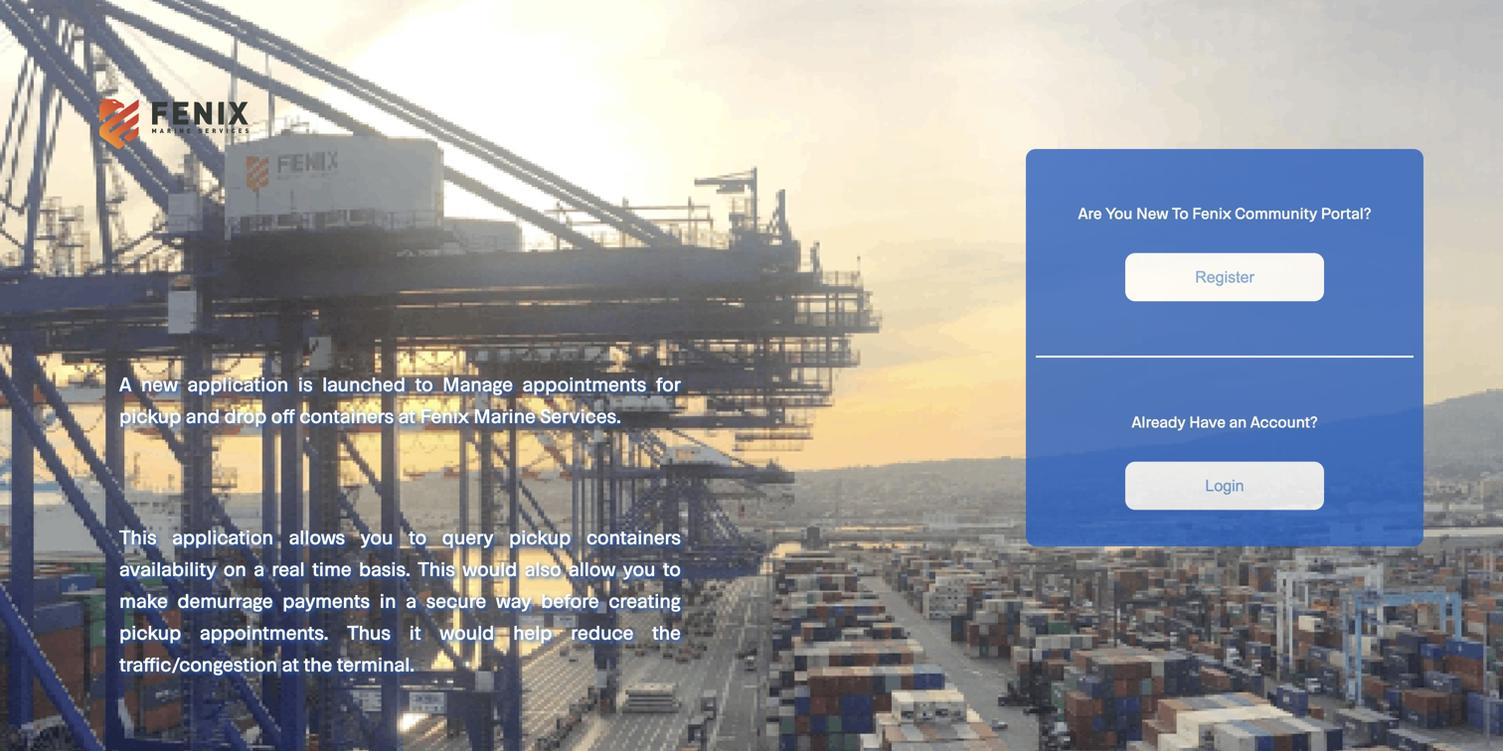 Task type: locate. For each thing, give the bounding box(es) containing it.
traffic/congestion
[[119, 652, 277, 676]]

containers down launched
[[300, 404, 394, 427]]

before
[[541, 589, 599, 612]]

1 vertical spatial fenix
[[420, 404, 469, 427]]

this up availability
[[119, 525, 157, 549]]

fenix down manage
[[420, 404, 469, 427]]

0 horizontal spatial at
[[282, 652, 299, 676]]

1 horizontal spatial at
[[398, 404, 416, 427]]

application
[[187, 372, 288, 396], [172, 525, 273, 549]]

query
[[442, 525, 493, 549]]

you up the basis.
[[361, 525, 393, 549]]

to left manage
[[415, 372, 433, 396]]

1 vertical spatial you
[[623, 557, 656, 581]]

way
[[496, 589, 531, 612]]

would down secure
[[440, 620, 494, 644]]

1 vertical spatial a
[[406, 589, 416, 612]]

you
[[1106, 203, 1133, 222]]

1 vertical spatial the
[[304, 652, 332, 676]]

reduce
[[571, 620, 634, 644]]

to
[[415, 372, 433, 396], [409, 525, 427, 549], [663, 557, 681, 581]]

would
[[463, 557, 517, 581], [440, 620, 494, 644]]

register button
[[1125, 253, 1324, 301]]

0 vertical spatial application
[[187, 372, 288, 396]]

0 vertical spatial the
[[652, 620, 681, 644]]

this up secure
[[418, 557, 455, 581]]

allows
[[289, 525, 345, 549]]

at down launched
[[398, 404, 416, 427]]

1 vertical spatial application
[[172, 525, 273, 549]]

at down "appointments." at the left bottom
[[282, 652, 299, 676]]

terminal.
[[337, 652, 415, 676]]

containers
[[300, 404, 394, 427], [587, 525, 681, 549]]

availability
[[119, 557, 216, 581]]

account?
[[1251, 412, 1318, 431]]

fenix
[[1192, 203, 1231, 222], [420, 404, 469, 427]]

a
[[254, 557, 264, 581], [406, 589, 416, 612]]

the
[[652, 620, 681, 644], [304, 652, 332, 676]]

manage
[[443, 372, 513, 396]]

0 vertical spatial a
[[254, 557, 264, 581]]

pickup down make on the left of page
[[119, 620, 181, 644]]

are
[[1078, 203, 1102, 222]]

pickup up the also
[[509, 525, 571, 549]]

pickup
[[119, 404, 181, 427], [509, 525, 571, 549], [119, 620, 181, 644]]

containers up allow
[[587, 525, 681, 549]]

2 vertical spatial to
[[663, 557, 681, 581]]

0 vertical spatial you
[[361, 525, 393, 549]]

appointments
[[522, 372, 646, 396]]

you up creating
[[623, 557, 656, 581]]

1 horizontal spatial containers
[[587, 525, 681, 549]]

0 horizontal spatial containers
[[300, 404, 394, 427]]

1 vertical spatial containers
[[587, 525, 681, 549]]

off
[[271, 404, 295, 427]]

0 vertical spatial pickup
[[119, 404, 181, 427]]

1 vertical spatial this
[[418, 557, 455, 581]]

to
[[1172, 203, 1189, 222]]

0 vertical spatial containers
[[300, 404, 394, 427]]

0 vertical spatial fenix
[[1192, 203, 1231, 222]]

login
[[1205, 477, 1244, 495]]

register
[[1195, 268, 1254, 286]]

1 horizontal spatial a
[[406, 589, 416, 612]]

application up on
[[172, 525, 273, 549]]

the down creating
[[652, 620, 681, 644]]

also
[[525, 557, 561, 581]]

1 horizontal spatial this
[[418, 557, 455, 581]]

to up creating
[[663, 557, 681, 581]]

are you new to fenix community portal?
[[1078, 203, 1371, 222]]

at
[[398, 404, 416, 427], [282, 652, 299, 676]]

1 vertical spatial to
[[409, 525, 427, 549]]

this
[[119, 525, 157, 549], [418, 557, 455, 581]]

make
[[119, 589, 168, 612]]

it
[[409, 620, 421, 644]]

launched
[[322, 372, 406, 396]]

basis.
[[359, 557, 410, 581]]

already
[[1132, 412, 1186, 431]]

0 vertical spatial at
[[398, 404, 416, 427]]

a right in
[[406, 589, 416, 612]]

1 horizontal spatial the
[[652, 620, 681, 644]]

you
[[361, 525, 393, 549], [623, 557, 656, 581]]

0 horizontal spatial fenix
[[420, 404, 469, 427]]

0 vertical spatial to
[[415, 372, 433, 396]]

1 vertical spatial at
[[282, 652, 299, 676]]

for
[[656, 372, 681, 396]]

demurrage
[[177, 589, 273, 612]]

a right on
[[254, 557, 264, 581]]

to inside a new application is launched to manage appointments for pickup and drop off containers at fenix marine services.
[[415, 372, 433, 396]]

pickup down new
[[119, 404, 181, 427]]

1 horizontal spatial you
[[623, 557, 656, 581]]

fenix right to
[[1192, 203, 1231, 222]]

0 horizontal spatial this
[[119, 525, 157, 549]]

the left terminal.
[[304, 652, 332, 676]]

would down query
[[463, 557, 517, 581]]

to up the basis.
[[409, 525, 427, 549]]

1 vertical spatial would
[[440, 620, 494, 644]]

0 horizontal spatial you
[[361, 525, 393, 549]]

application up drop
[[187, 372, 288, 396]]



Task type: describe. For each thing, give the bounding box(es) containing it.
thus
[[347, 620, 391, 644]]

new
[[1136, 203, 1168, 222]]

a
[[119, 372, 131, 396]]

0 horizontal spatial a
[[254, 557, 264, 581]]

portal?
[[1321, 203, 1371, 222]]

payments
[[283, 589, 370, 612]]

application inside this application allows you to query pickup containers availability on a real time basis. this would also allow you to make demurrage payments in a secure way before creating pickup appointments. thus it would help reduce the traffic/congestion at the terminal.
[[172, 525, 273, 549]]

real
[[272, 557, 305, 581]]

time
[[312, 557, 351, 581]]

creating
[[609, 589, 681, 612]]

application inside a new application is launched to manage appointments for pickup and drop off containers at fenix marine services.
[[187, 372, 288, 396]]

in
[[380, 589, 396, 612]]

on
[[224, 557, 246, 581]]

at inside a new application is launched to manage appointments for pickup and drop off containers at fenix marine services.
[[398, 404, 416, 427]]

have
[[1189, 412, 1226, 431]]

and
[[186, 404, 220, 427]]

login button
[[1125, 462, 1324, 510]]

is
[[298, 372, 313, 396]]

secure
[[426, 589, 486, 612]]

marine
[[473, 404, 536, 427]]

new
[[141, 372, 178, 396]]

2 vertical spatial pickup
[[119, 620, 181, 644]]

at inside this application allows you to query pickup containers availability on a real time basis. this would also allow you to make demurrage payments in a secure way before creating pickup appointments. thus it would help reduce the traffic/congestion at the terminal.
[[282, 652, 299, 676]]

help
[[513, 620, 552, 644]]

appointments.
[[200, 620, 329, 644]]

containers inside this application allows you to query pickup containers availability on a real time basis. this would also allow you to make demurrage payments in a secure way before creating pickup appointments. thus it would help reduce the traffic/congestion at the terminal.
[[587, 525, 681, 549]]

0 vertical spatial this
[[119, 525, 157, 549]]

already have an account?
[[1132, 412, 1318, 431]]

services.
[[540, 404, 621, 427]]

0 vertical spatial would
[[463, 557, 517, 581]]

this application allows you to query pickup containers availability on a real time basis. this would also allow you to make demurrage payments in a secure way before creating pickup appointments. thus it would help reduce the traffic/congestion at the terminal.
[[119, 525, 681, 676]]

a new application is launched to manage appointments for pickup and drop off containers at fenix marine services.
[[119, 372, 681, 427]]

pickup inside a new application is launched to manage appointments for pickup and drop off containers at fenix marine services.
[[119, 404, 181, 427]]

community
[[1235, 203, 1317, 222]]

1 horizontal spatial fenix
[[1192, 203, 1231, 222]]

fenix inside a new application is launched to manage appointments for pickup and drop off containers at fenix marine services.
[[420, 404, 469, 427]]

drop
[[224, 404, 267, 427]]

an
[[1229, 412, 1247, 431]]

containers inside a new application is launched to manage appointments for pickup and drop off containers at fenix marine services.
[[300, 404, 394, 427]]

allow
[[569, 557, 616, 581]]

1 vertical spatial pickup
[[509, 525, 571, 549]]

0 horizontal spatial the
[[304, 652, 332, 676]]



Task type: vqa. For each thing, say whether or not it's contained in the screenshot.
topmost the 'This'
yes



